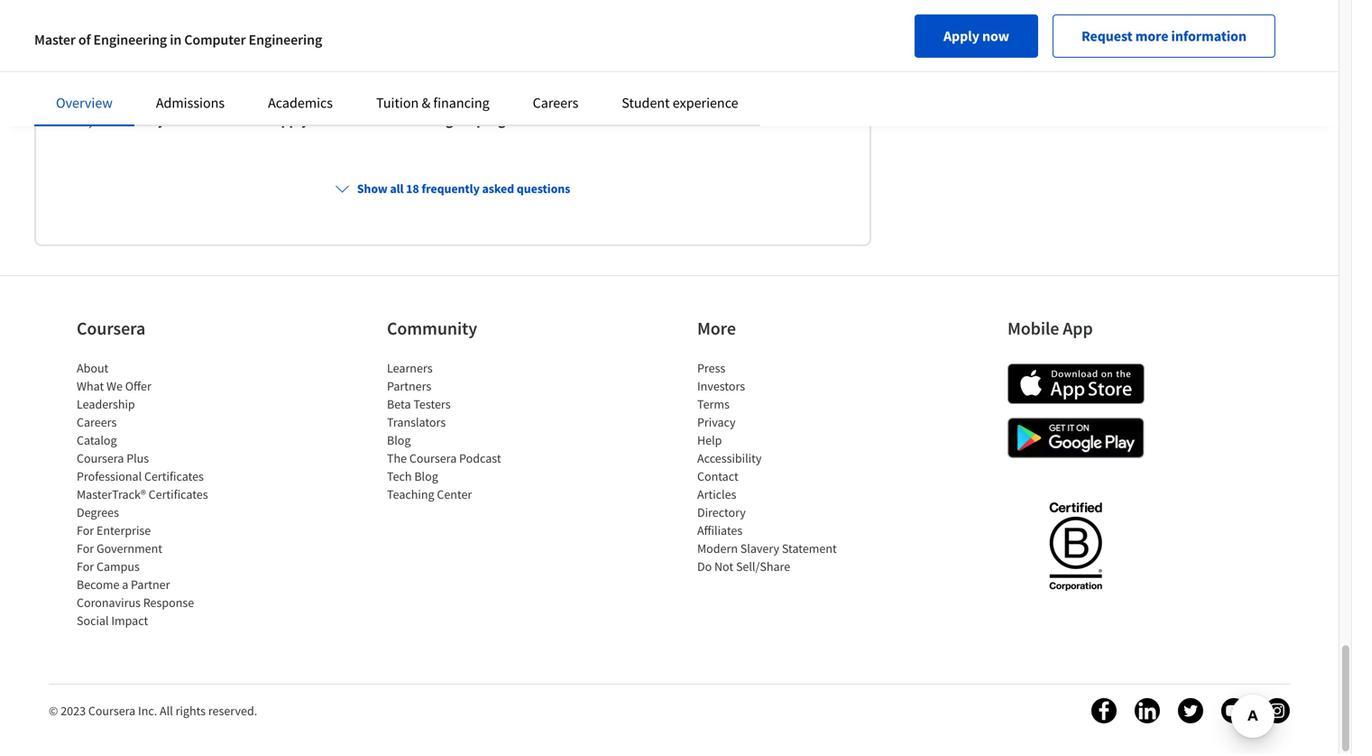 Task type: describe. For each thing, give the bounding box(es) containing it.
2 for from the top
[[77, 541, 94, 557]]

get it on google play image
[[1008, 418, 1145, 458]]

offer
[[125, 378, 151, 394]]

admissions
[[156, 94, 225, 112]]

for campus link
[[77, 559, 140, 575]]

directory link
[[698, 504, 746, 521]]

tuition
[[376, 94, 419, 112]]

learners
[[387, 360, 433, 376]]

community
[[387, 317, 477, 340]]

master
[[34, 31, 76, 49]]

1 i from the left
[[140, 111, 144, 129]]

about
[[77, 360, 109, 376]]

learners link
[[387, 360, 433, 376]]

&
[[422, 94, 431, 112]]

help
[[1034, 48, 1062, 66]]

coronavirus response link
[[77, 595, 194, 611]]

degree
[[430, 111, 474, 129]]

accessibility
[[698, 450, 762, 467]]

slavery
[[741, 541, 780, 557]]

become a partner link
[[77, 577, 170, 593]]

request
[[1082, 27, 1133, 45]]

apply now button
[[915, 14, 1039, 58]]

show all 18 frequently asked questions button
[[328, 172, 578, 205]]

admissions link
[[156, 94, 225, 112]]

before
[[223, 111, 264, 129]]

contact
[[698, 468, 739, 485]]

or
[[312, 111, 325, 129]]

learners partners beta testers translators blog the coursera podcast tech blog teaching center
[[387, 360, 501, 503]]

list for more
[[698, 359, 851, 576]]

0 horizontal spatial blog
[[387, 432, 411, 448]]

visit
[[931, 48, 959, 66]]

degrees link
[[77, 504, 119, 521]]

help link
[[698, 432, 722, 448]]

collapsed list
[[65, 0, 841, 151]]

tuition & financing
[[376, 94, 490, 112]]

request more information
[[1082, 27, 1247, 45]]

a inside about what we offer leadership careers catalog coursera plus professional certificates mastertrack® certificates degrees for enterprise for government for campus become a partner coronavirus response social impact
[[122, 577, 128, 593]]

what we offer link
[[77, 378, 151, 394]]

0 vertical spatial careers
[[533, 94, 579, 112]]

1 vertical spatial blog
[[414, 468, 438, 485]]

1 for from the top
[[77, 522, 94, 539]]

about link
[[77, 360, 109, 376]]

affiliates link
[[698, 522, 743, 539]]

coursera inside about what we offer leadership careers catalog coursera plus professional certificates mastertrack® certificates degrees for enterprise for government for campus become a partner coronavirus response social impact
[[77, 450, 124, 467]]

the inside 'link'
[[962, 48, 983, 66]]

full
[[407, 111, 428, 129]]

1 vertical spatial certificates
[[149, 486, 208, 503]]

asked
[[482, 180, 514, 197]]

more for more
[[698, 317, 736, 340]]

download on the app store image
[[1008, 364, 1145, 404]]

18
[[406, 180, 419, 197]]

apply now
[[944, 27, 1010, 45]]

coursera linkedin image
[[1135, 698, 1160, 724]]

partners link
[[387, 378, 432, 394]]

can i try a course before i apply or enroll in the full degree program?
[[113, 111, 537, 129]]

3 for from the top
[[77, 559, 94, 575]]

try
[[147, 111, 165, 129]]

enterprise
[[97, 522, 151, 539]]

investors
[[698, 378, 746, 394]]

reserved.
[[208, 703, 257, 719]]

rights
[[176, 703, 206, 719]]

press
[[698, 360, 726, 376]]

for enterprise link
[[77, 522, 151, 539]]

academics
[[268, 94, 333, 112]]

1 vertical spatial careers link
[[77, 414, 117, 430]]

student experience
[[622, 94, 739, 112]]

coronavirus
[[77, 595, 141, 611]]

coursera facebook image
[[1092, 698, 1117, 724]]

questions?
[[973, 11, 1056, 34]]

coursera left "inc." at the left bottom
[[88, 703, 136, 719]]

partners
[[387, 378, 432, 394]]

leadership
[[77, 396, 135, 412]]

the
[[387, 450, 407, 467]]

mobile app
[[1008, 317, 1093, 340]]

teaching
[[387, 486, 435, 503]]

overview
[[56, 94, 113, 112]]

the coursera podcast link
[[387, 450, 501, 467]]

about what we offer leadership careers catalog coursera plus professional certificates mastertrack® certificates degrees for enterprise for government for campus become a partner coronavirus response social impact
[[77, 360, 208, 629]]

catalog link
[[77, 432, 117, 448]]

do
[[698, 559, 712, 575]]

directory
[[698, 504, 746, 521]]

course
[[178, 111, 220, 129]]

tech
[[387, 468, 412, 485]]

0 vertical spatial careers link
[[533, 94, 579, 112]]

show all 18 frequently asked questions
[[357, 180, 571, 197]]

more questions?
[[931, 11, 1056, 34]]

experience
[[673, 94, 739, 112]]

modern
[[698, 541, 738, 557]]

all
[[160, 703, 173, 719]]

social impact link
[[77, 613, 148, 629]]

program?
[[477, 111, 537, 129]]

leadership link
[[77, 396, 135, 412]]

of
[[78, 31, 91, 49]]

master of engineering in computer engineering
[[34, 31, 322, 49]]



Task type: locate. For each thing, give the bounding box(es) containing it.
0 horizontal spatial in
[[170, 31, 182, 49]]

social
[[77, 613, 109, 629]]

in inside dropdown button
[[368, 111, 380, 129]]

1 horizontal spatial i
[[267, 111, 271, 129]]

response
[[143, 595, 194, 611]]

coursera up tech blog link
[[410, 450, 457, 467]]

articles
[[698, 486, 737, 503]]

coursera plus link
[[77, 450, 149, 467]]

tech blog link
[[387, 468, 438, 485]]

information
[[1172, 27, 1247, 45]]

1 engineering from the left
[[93, 31, 167, 49]]

0 horizontal spatial i
[[140, 111, 144, 129]]

press investors terms privacy help accessibility contact articles directory affiliates modern slavery statement do not sell/share
[[698, 360, 837, 575]]

visit the learner help center link
[[931, 46, 1104, 68]]

mobile
[[1008, 317, 1060, 340]]

for government link
[[77, 541, 162, 557]]

what
[[77, 378, 104, 394]]

logo of certified b corporation image
[[1039, 492, 1113, 600]]

a right try
[[168, 111, 176, 129]]

certificates down professional certificates link
[[149, 486, 208, 503]]

careers link up questions
[[533, 94, 579, 112]]

0 vertical spatial in
[[170, 31, 182, 49]]

list for community
[[387, 359, 541, 504]]

careers link
[[533, 94, 579, 112], [77, 414, 117, 430]]

engineering
[[93, 31, 167, 49], [249, 31, 322, 49]]

student experience link
[[622, 94, 739, 112]]

all
[[390, 180, 404, 197]]

a down campus
[[122, 577, 128, 593]]

beta testers link
[[387, 396, 451, 412]]

overview link
[[56, 94, 113, 112]]

apply
[[944, 27, 980, 45]]

0 horizontal spatial a
[[122, 577, 128, 593]]

2 vertical spatial for
[[77, 559, 94, 575]]

2 horizontal spatial list
[[698, 359, 851, 576]]

for
[[77, 522, 94, 539], [77, 541, 94, 557], [77, 559, 94, 575]]

more up visit
[[931, 11, 970, 34]]

0 horizontal spatial more
[[698, 317, 736, 340]]

impact
[[111, 613, 148, 629]]

for down degrees
[[77, 522, 94, 539]]

1 horizontal spatial the
[[962, 48, 983, 66]]

careers up catalog
[[77, 414, 117, 430]]

translators
[[387, 414, 446, 430]]

0 horizontal spatial list
[[77, 359, 230, 630]]

show
[[357, 180, 388, 197]]

0 horizontal spatial careers
[[77, 414, 117, 430]]

for up become
[[77, 559, 94, 575]]

3 list from the left
[[698, 359, 851, 576]]

enroll
[[328, 111, 365, 129]]

the left full
[[383, 111, 404, 129]]

2 engineering from the left
[[249, 31, 322, 49]]

we
[[106, 378, 123, 394]]

coursera twitter image
[[1179, 698, 1204, 724]]

a inside dropdown button
[[168, 111, 176, 129]]

0 horizontal spatial engineering
[[93, 31, 167, 49]]

investors link
[[698, 378, 746, 394]]

blog up the
[[387, 432, 411, 448]]

financing
[[434, 94, 490, 112]]

become
[[77, 577, 119, 593]]

mastertrack®
[[77, 486, 146, 503]]

mastertrack® certificates link
[[77, 486, 208, 503]]

translators link
[[387, 414, 446, 430]]

careers up questions
[[533, 94, 579, 112]]

0 vertical spatial for
[[77, 522, 94, 539]]

blog link
[[387, 432, 411, 448]]

modern slavery statement link
[[698, 541, 837, 557]]

1 horizontal spatial list
[[387, 359, 541, 504]]

affiliates
[[698, 522, 743, 539]]

tuition & financing link
[[376, 94, 490, 112]]

not
[[715, 559, 734, 575]]

1 horizontal spatial in
[[368, 111, 380, 129]]

1 horizontal spatial a
[[168, 111, 176, 129]]

the down apply now
[[962, 48, 983, 66]]

coursera youtube image
[[1222, 698, 1247, 724]]

computer
[[184, 31, 246, 49]]

coursera instagram image
[[1265, 698, 1290, 724]]

1 horizontal spatial more
[[931, 11, 970, 34]]

list for coursera
[[77, 359, 230, 630]]

0 vertical spatial blog
[[387, 432, 411, 448]]

degrees
[[77, 504, 119, 521]]

list
[[77, 359, 230, 630], [387, 359, 541, 504], [698, 359, 851, 576]]

i left try
[[140, 111, 144, 129]]

visit the learner help center
[[931, 48, 1104, 66]]

0 vertical spatial more
[[931, 11, 970, 34]]

catalog
[[77, 432, 117, 448]]

0 horizontal spatial the
[[383, 111, 404, 129]]

the inside dropdown button
[[383, 111, 404, 129]]

testers
[[414, 396, 451, 412]]

in
[[170, 31, 182, 49], [368, 111, 380, 129]]

1 vertical spatial in
[[368, 111, 380, 129]]

more up press
[[698, 317, 736, 340]]

careers
[[533, 94, 579, 112], [77, 414, 117, 430]]

for up for campus link
[[77, 541, 94, 557]]

can
[[113, 111, 137, 129]]

partner
[[131, 577, 170, 593]]

accessibility link
[[698, 450, 762, 467]]

©
[[49, 703, 58, 719]]

press link
[[698, 360, 726, 376]]

help
[[698, 432, 722, 448]]

privacy link
[[698, 414, 736, 430]]

engineering up academics
[[249, 31, 322, 49]]

academics link
[[268, 94, 333, 112]]

campus
[[97, 559, 140, 575]]

0 vertical spatial the
[[962, 48, 983, 66]]

professional
[[77, 468, 142, 485]]

more for more questions?
[[931, 11, 970, 34]]

student
[[622, 94, 670, 112]]

podcast
[[459, 450, 501, 467]]

plus
[[127, 450, 149, 467]]

0 vertical spatial certificates
[[144, 468, 204, 485]]

1 vertical spatial careers
[[77, 414, 117, 430]]

coursera up "about"
[[77, 317, 145, 340]]

now
[[983, 27, 1010, 45]]

© 2023 coursera inc. all rights reserved.
[[49, 703, 257, 719]]

1 horizontal spatial careers link
[[533, 94, 579, 112]]

1 vertical spatial for
[[77, 541, 94, 557]]

1 vertical spatial more
[[698, 317, 736, 340]]

2 list from the left
[[387, 359, 541, 504]]

careers link up catalog
[[77, 414, 117, 430]]

coursera inside learners partners beta testers translators blog the coursera podcast tech blog teaching center
[[410, 450, 457, 467]]

questions
[[517, 180, 571, 197]]

statement
[[782, 541, 837, 557]]

i
[[140, 111, 144, 129], [267, 111, 271, 129]]

2 i from the left
[[267, 111, 271, 129]]

certificates
[[144, 468, 204, 485], [149, 486, 208, 503]]

0 vertical spatial a
[[168, 111, 176, 129]]

terms
[[698, 396, 730, 412]]

list containing press
[[698, 359, 851, 576]]

do not sell/share link
[[698, 559, 791, 575]]

i left apply
[[267, 111, 271, 129]]

engineering right of
[[93, 31, 167, 49]]

coursera down catalog link
[[77, 450, 124, 467]]

1 horizontal spatial blog
[[414, 468, 438, 485]]

list containing learners
[[387, 359, 541, 504]]

app
[[1063, 317, 1093, 340]]

teaching center link
[[387, 486, 472, 503]]

list containing about
[[77, 359, 230, 630]]

1 horizontal spatial engineering
[[249, 31, 322, 49]]

1 horizontal spatial careers
[[533, 94, 579, 112]]

1 vertical spatial the
[[383, 111, 404, 129]]

careers inside about what we offer leadership careers catalog coursera plus professional certificates mastertrack® certificates degrees for enterprise for government for campus become a partner coronavirus response social impact
[[77, 414, 117, 430]]

apply
[[274, 111, 309, 129]]

1 vertical spatial a
[[122, 577, 128, 593]]

in left the "computer" in the top of the page
[[170, 31, 182, 49]]

in right enroll
[[368, 111, 380, 129]]

sell/share
[[736, 559, 791, 575]]

privacy
[[698, 414, 736, 430]]

certificates up the mastertrack® certificates link
[[144, 468, 204, 485]]

0 horizontal spatial careers link
[[77, 414, 117, 430]]

blog up teaching center link
[[414, 468, 438, 485]]

1 list from the left
[[77, 359, 230, 630]]



Task type: vqa. For each thing, say whether or not it's contained in the screenshot.
overview
yes



